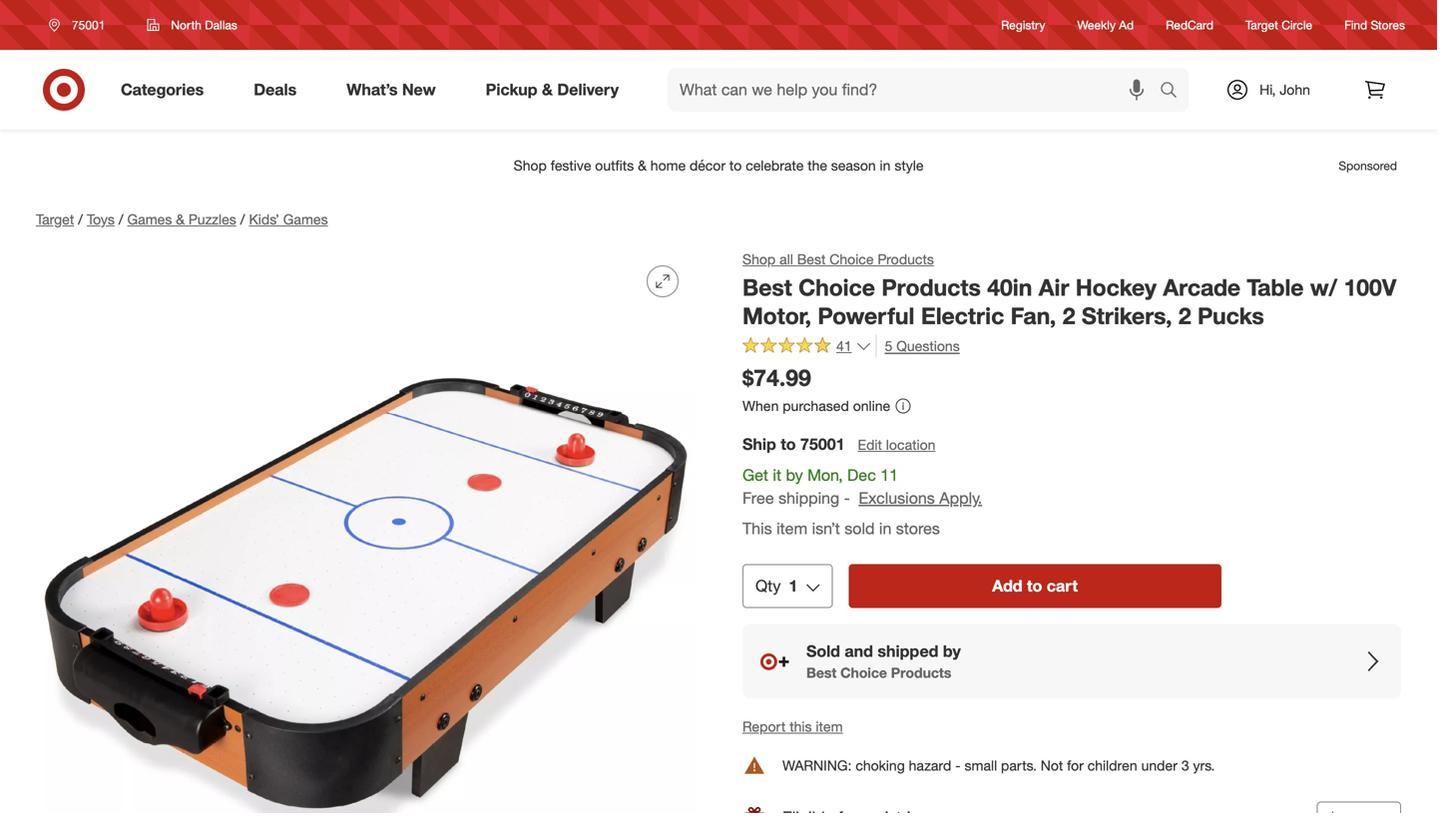 Task type: vqa. For each thing, say whether or not it's contained in the screenshot.
'WHAT'S NEW' Link
yes



Task type: describe. For each thing, give the bounding box(es) containing it.
location
[[886, 436, 935, 454]]

small
[[965, 757, 997, 774]]

1 / from the left
[[78, 211, 83, 228]]

new
[[402, 80, 436, 99]]

arcade
[[1163, 273, 1240, 301]]

0 vertical spatial best
[[797, 250, 826, 268]]

under
[[1141, 757, 1178, 774]]

shop all best choice products best choice products 40in air hockey arcade table w/ 100v motor, powerful electric fan, 2 strikers, 2 pucks
[[742, 250, 1396, 330]]

report this item button
[[742, 717, 843, 737]]

shop
[[742, 250, 776, 268]]

pickup
[[486, 80, 537, 99]]

not
[[1041, 757, 1063, 774]]

and
[[845, 642, 873, 661]]

ship
[[742, 435, 776, 454]]

exclusions apply. link
[[859, 488, 982, 508]]

1 vertical spatial choice
[[798, 273, 875, 301]]

in
[[879, 519, 892, 539]]

hazard
[[909, 757, 951, 774]]

powerful
[[818, 302, 915, 330]]

when purchased online
[[742, 397, 890, 415]]

pickup & delivery link
[[469, 68, 644, 112]]

what's new link
[[330, 68, 461, 112]]

all
[[779, 250, 793, 268]]

kids'
[[249, 211, 279, 228]]

exclusions
[[859, 488, 935, 508]]

shipping
[[779, 488, 839, 508]]

deals link
[[237, 68, 322, 112]]

100v
[[1344, 273, 1396, 301]]

motor,
[[742, 302, 811, 330]]

2 games from the left
[[283, 211, 328, 228]]

products inside sold and shipped by best choice products
[[891, 664, 951, 682]]

north dallas
[[171, 17, 237, 32]]

41 link
[[742, 335, 872, 359]]

item inside fulfillment region
[[776, 519, 808, 539]]

weekly ad link
[[1077, 16, 1134, 34]]

free
[[742, 488, 774, 508]]

to for add
[[1027, 576, 1042, 596]]

fan,
[[1011, 302, 1056, 330]]

best inside sold and shipped by best choice products
[[806, 664, 837, 682]]

search
[[1151, 82, 1199, 101]]

online
[[853, 397, 890, 415]]

advertisement region
[[20, 142, 1417, 190]]

75001 inside dropdown button
[[72, 17, 105, 32]]

add
[[992, 576, 1022, 596]]

3
[[1181, 757, 1189, 774]]

choice inside sold and shipped by best choice products
[[840, 664, 887, 682]]

table
[[1247, 273, 1304, 301]]

pucks
[[1198, 302, 1264, 330]]

by inside sold and shipped by best choice products
[[943, 642, 961, 661]]

north
[[171, 17, 202, 32]]

circle
[[1282, 17, 1312, 32]]

strikers,
[[1082, 302, 1172, 330]]

this item isn't sold in stores
[[742, 519, 940, 539]]

this
[[790, 718, 812, 735]]

1 vertical spatial best
[[742, 273, 792, 301]]

5 questions
[[885, 337, 960, 355]]

air
[[1039, 273, 1069, 301]]

categories link
[[104, 68, 229, 112]]

40in
[[987, 273, 1032, 301]]

report this item
[[742, 718, 843, 735]]

What can we help you find? suggestions appear below search field
[[668, 68, 1165, 112]]

it
[[773, 466, 781, 485]]

edit location button
[[857, 434, 936, 456]]

sold and shipped by best choice products
[[806, 642, 961, 682]]

edit location
[[858, 436, 935, 454]]

2 2 from the left
[[1178, 302, 1191, 330]]

add to cart button
[[849, 564, 1221, 608]]

registry
[[1001, 17, 1045, 32]]

ship to 75001
[[742, 435, 845, 454]]

when
[[742, 397, 779, 415]]

qty
[[755, 576, 781, 596]]

kids' games link
[[249, 211, 328, 228]]

get it by mon, dec 11 free shipping - exclusions apply.
[[742, 466, 982, 508]]

for
[[1067, 757, 1084, 774]]

yrs.
[[1193, 757, 1215, 774]]

1 horizontal spatial &
[[542, 80, 553, 99]]

target link
[[36, 211, 74, 228]]

add to cart
[[992, 576, 1078, 596]]

11
[[880, 466, 898, 485]]



Task type: locate. For each thing, give the bounding box(es) containing it.
qty 1
[[755, 576, 798, 596]]

75001 button
[[36, 7, 126, 43]]

games right toys
[[127, 211, 172, 228]]

products down shipped
[[891, 664, 951, 682]]

mon,
[[807, 466, 843, 485]]

2 vertical spatial products
[[891, 664, 951, 682]]

2 / from the left
[[119, 211, 123, 228]]

ad
[[1119, 17, 1134, 32]]

75001 up "mon,"
[[800, 435, 845, 454]]

best choice products 40in air hockey arcade table w/ 100v motor, powerful electric fan, 2 strikers, 2 pucks, 1 of 8 image
[[36, 249, 695, 813]]

games
[[127, 211, 172, 228], [283, 211, 328, 228]]

0 vertical spatial item
[[776, 519, 808, 539]]

1 vertical spatial -
[[955, 757, 961, 774]]

2 down arcade
[[1178, 302, 1191, 330]]

pickup & delivery
[[486, 80, 619, 99]]

1 horizontal spatial 75001
[[800, 435, 845, 454]]

parts.
[[1001, 757, 1037, 774]]

weekly ad
[[1077, 17, 1134, 32]]

target for target circle
[[1245, 17, 1278, 32]]

to
[[781, 435, 796, 454], [1027, 576, 1042, 596]]

to right add
[[1027, 576, 1042, 596]]

1 vertical spatial by
[[943, 642, 961, 661]]

& right pickup
[[542, 80, 553, 99]]

0 horizontal spatial 2
[[1063, 302, 1075, 330]]

products up powerful
[[878, 250, 934, 268]]

find stores
[[1344, 17, 1405, 32]]

by right it
[[786, 466, 803, 485]]

$74.99
[[742, 364, 811, 392]]

to inside button
[[1027, 576, 1042, 596]]

by inside get it by mon, dec 11 free shipping - exclusions apply.
[[786, 466, 803, 485]]

0 horizontal spatial /
[[78, 211, 83, 228]]

stores
[[896, 519, 940, 539]]

item
[[776, 519, 808, 539], [816, 718, 843, 735]]

1 horizontal spatial target
[[1245, 17, 1278, 32]]

0 vertical spatial to
[[781, 435, 796, 454]]

/ right the toys link
[[119, 211, 123, 228]]

sold
[[845, 519, 875, 539]]

1 vertical spatial 75001
[[800, 435, 845, 454]]

by right shipped
[[943, 642, 961, 661]]

item inside button
[[816, 718, 843, 735]]

toys
[[87, 211, 115, 228]]

redcard
[[1166, 17, 1214, 32]]

0 vertical spatial &
[[542, 80, 553, 99]]

0 vertical spatial target
[[1245, 17, 1278, 32]]

toys link
[[87, 211, 115, 228]]

0 horizontal spatial to
[[781, 435, 796, 454]]

- left small
[[955, 757, 961, 774]]

dec
[[847, 466, 876, 485]]

0 horizontal spatial by
[[786, 466, 803, 485]]

2
[[1063, 302, 1075, 330], [1178, 302, 1191, 330]]

dallas
[[205, 17, 237, 32]]

1 horizontal spatial /
[[119, 211, 123, 228]]

0 vertical spatial choice
[[830, 250, 874, 268]]

search button
[[1151, 68, 1199, 116]]

1 vertical spatial to
[[1027, 576, 1042, 596]]

find
[[1344, 17, 1367, 32]]

delivery
[[557, 80, 619, 99]]

- down dec
[[844, 488, 850, 508]]

fulfillment region
[[742, 433, 1401, 699]]

best down sold
[[806, 664, 837, 682]]

75001 inside fulfillment region
[[800, 435, 845, 454]]

1 games from the left
[[127, 211, 172, 228]]

questions
[[896, 337, 960, 355]]

warning: choking hazard - small parts. not for children under 3 yrs.
[[782, 757, 1215, 774]]

to for ship
[[781, 435, 796, 454]]

75001
[[72, 17, 105, 32], [800, 435, 845, 454]]

shipped
[[878, 642, 938, 661]]

choice
[[830, 250, 874, 268], [798, 273, 875, 301], [840, 664, 887, 682]]

what's new
[[347, 80, 436, 99]]

target circle link
[[1245, 16, 1312, 34]]

by
[[786, 466, 803, 485], [943, 642, 961, 661]]

1 horizontal spatial to
[[1027, 576, 1042, 596]]

apply.
[[939, 488, 982, 508]]

2 vertical spatial best
[[806, 664, 837, 682]]

sold
[[806, 642, 840, 661]]

1 horizontal spatial by
[[943, 642, 961, 661]]

0 vertical spatial by
[[786, 466, 803, 485]]

1 vertical spatial products
[[882, 273, 981, 301]]

north dallas button
[[134, 7, 250, 43]]

best
[[797, 250, 826, 268], [742, 273, 792, 301], [806, 664, 837, 682]]

0 horizontal spatial 75001
[[72, 17, 105, 32]]

find stores link
[[1344, 16, 1405, 34]]

target for target / toys / games & puzzles / kids' games
[[36, 211, 74, 228]]

&
[[542, 80, 553, 99], [176, 211, 185, 228]]

choking
[[856, 757, 905, 774]]

what's
[[347, 80, 398, 99]]

best right all
[[797, 250, 826, 268]]

registry link
[[1001, 16, 1045, 34]]

1 vertical spatial target
[[36, 211, 74, 228]]

75001 left north
[[72, 17, 105, 32]]

41
[[836, 337, 852, 355]]

get
[[742, 466, 768, 485]]

categories
[[121, 80, 204, 99]]

3 / from the left
[[240, 211, 245, 228]]

hockey
[[1076, 273, 1157, 301]]

item right this
[[816, 718, 843, 735]]

deals
[[254, 80, 297, 99]]

hi, john
[[1259, 81, 1310, 98]]

hi,
[[1259, 81, 1276, 98]]

weekly
[[1077, 17, 1116, 32]]

2 vertical spatial choice
[[840, 664, 887, 682]]

1 vertical spatial &
[[176, 211, 185, 228]]

0 horizontal spatial item
[[776, 519, 808, 539]]

to right ship
[[781, 435, 796, 454]]

games & puzzles link
[[127, 211, 236, 228]]

best down shop
[[742, 273, 792, 301]]

target circle
[[1245, 17, 1312, 32]]

products up electric
[[882, 273, 981, 301]]

2 down air
[[1063, 302, 1075, 330]]

2 horizontal spatial /
[[240, 211, 245, 228]]

/ left kids'
[[240, 211, 245, 228]]

0 horizontal spatial -
[[844, 488, 850, 508]]

/ left toys
[[78, 211, 83, 228]]

0 vertical spatial products
[[878, 250, 934, 268]]

/
[[78, 211, 83, 228], [119, 211, 123, 228], [240, 211, 245, 228]]

1
[[789, 576, 798, 596]]

report
[[742, 718, 786, 735]]

games right kids'
[[283, 211, 328, 228]]

5 questions link
[[876, 335, 960, 358]]

1 horizontal spatial -
[[955, 757, 961, 774]]

0 horizontal spatial &
[[176, 211, 185, 228]]

-
[[844, 488, 850, 508], [955, 757, 961, 774]]

1 horizontal spatial 2
[[1178, 302, 1191, 330]]

& left puzzles
[[176, 211, 185, 228]]

cart
[[1047, 576, 1078, 596]]

target left circle
[[1245, 17, 1278, 32]]

target left the toys link
[[36, 211, 74, 228]]

1 horizontal spatial games
[[283, 211, 328, 228]]

1 vertical spatial item
[[816, 718, 843, 735]]

5
[[885, 337, 893, 355]]

0 vertical spatial 75001
[[72, 17, 105, 32]]

edit
[[858, 436, 882, 454]]

children
[[1087, 757, 1137, 774]]

target / toys / games & puzzles / kids' games
[[36, 211, 328, 228]]

0 vertical spatial -
[[844, 488, 850, 508]]

1 2 from the left
[[1063, 302, 1075, 330]]

- inside get it by mon, dec 11 free shipping - exclusions apply.
[[844, 488, 850, 508]]

purchased
[[783, 397, 849, 415]]

redcard link
[[1166, 16, 1214, 34]]

1 horizontal spatial item
[[816, 718, 843, 735]]

item left isn't
[[776, 519, 808, 539]]

0 horizontal spatial games
[[127, 211, 172, 228]]

isn't
[[812, 519, 840, 539]]

target
[[1245, 17, 1278, 32], [36, 211, 74, 228]]

0 horizontal spatial target
[[36, 211, 74, 228]]



